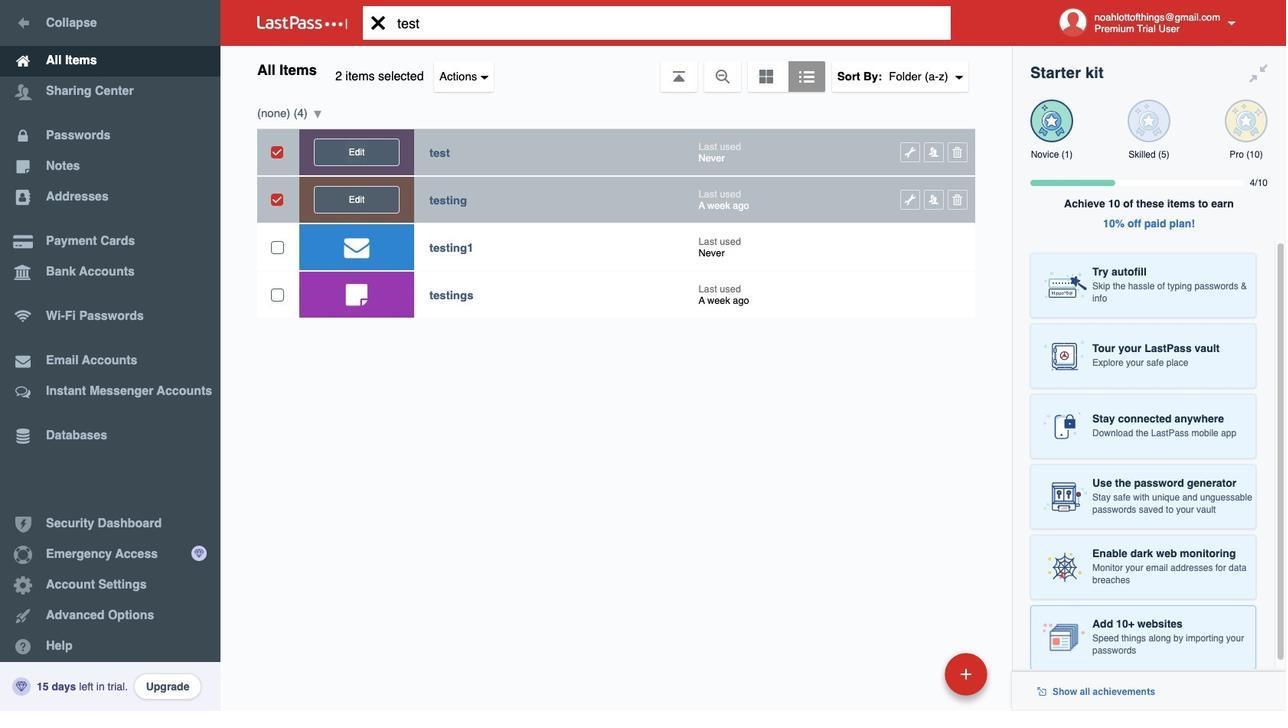 Task type: describe. For each thing, give the bounding box(es) containing it.
new item element
[[840, 652, 993, 696]]

Search search field
[[363, 6, 975, 40]]

main navigation navigation
[[0, 0, 221, 711]]



Task type: vqa. For each thing, say whether or not it's contained in the screenshot.
dialog
no



Task type: locate. For each thing, give the bounding box(es) containing it.
new item navigation
[[840, 649, 997, 711]]

lastpass image
[[257, 16, 348, 30]]

clear search image
[[363, 6, 394, 40]]

search my vault text field
[[363, 6, 975, 40]]

vault options navigation
[[221, 46, 1012, 92]]



